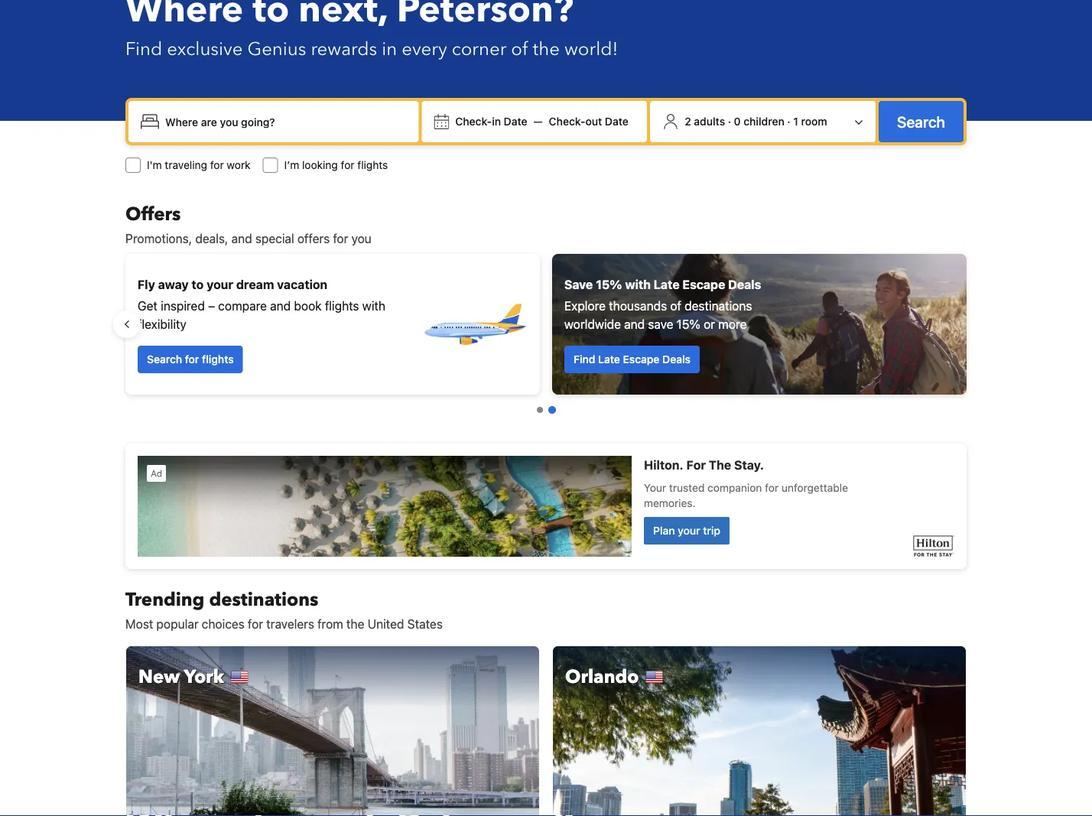 Task type: locate. For each thing, give the bounding box(es) containing it.
0 vertical spatial 15%
[[596, 277, 622, 292]]

your
[[207, 277, 233, 292]]

of up save
[[670, 299, 681, 313]]

late
[[654, 277, 680, 292], [598, 353, 620, 366]]

destinations
[[685, 299, 752, 313], [209, 587, 318, 612]]

search for search
[[897, 112, 945, 130]]

2 vertical spatial and
[[624, 317, 645, 332]]

inspired
[[161, 299, 205, 313]]

of inside save 15% with late escape deals explore thousands of destinations worldwide and save 15% or more
[[670, 299, 681, 313]]

save
[[564, 277, 593, 292]]

—
[[534, 115, 543, 128]]

find down worldwide
[[574, 353, 595, 366]]

1 check- from the left
[[455, 115, 492, 128]]

0 vertical spatial find
[[125, 36, 162, 62]]

0 horizontal spatial date
[[504, 115, 527, 128]]

1 horizontal spatial deals
[[728, 277, 761, 292]]

destinations up or
[[685, 299, 752, 313]]

with right book
[[362, 299, 386, 313]]

traveling
[[165, 159, 207, 171]]

date
[[504, 115, 527, 128], [605, 115, 629, 128]]

and left book
[[270, 299, 291, 313]]

0 horizontal spatial destinations
[[209, 587, 318, 612]]

and inside offers promotions, deals, and special offers for you
[[231, 231, 252, 246]]

find
[[125, 36, 162, 62], [574, 353, 595, 366]]

1 horizontal spatial find
[[574, 353, 595, 366]]

search for flights link
[[138, 346, 243, 373]]

0 vertical spatial deals
[[728, 277, 761, 292]]

flights right looking
[[357, 159, 388, 171]]

check-
[[455, 115, 492, 128], [549, 115, 586, 128]]

check- left —
[[455, 115, 492, 128]]

find exclusive genius rewards in every corner of the world!
[[125, 36, 618, 62]]

1 vertical spatial 15%
[[677, 317, 701, 332]]

the right from
[[346, 617, 364, 631]]

with
[[625, 277, 651, 292], [362, 299, 386, 313]]

main content containing offers
[[113, 202, 979, 816]]

0 vertical spatial flights
[[357, 159, 388, 171]]

with up thousands
[[625, 277, 651, 292]]

the inside trending destinations most popular choices for travelers from the united states
[[346, 617, 364, 631]]

0 horizontal spatial with
[[362, 299, 386, 313]]

for inside offers promotions, deals, and special offers for you
[[333, 231, 348, 246]]

or
[[704, 317, 715, 332]]

1 horizontal spatial search
[[897, 112, 945, 130]]

search for flights
[[147, 353, 234, 366]]

find left exclusive
[[125, 36, 162, 62]]

search
[[897, 112, 945, 130], [147, 353, 182, 366]]

0 horizontal spatial ·
[[728, 115, 731, 128]]

1 horizontal spatial escape
[[683, 277, 725, 292]]

2 horizontal spatial and
[[624, 317, 645, 332]]

date left —
[[504, 115, 527, 128]]

1 vertical spatial destinations
[[209, 587, 318, 612]]

fly away to your dream vacation get inspired – compare and book flights with flexibility
[[138, 277, 386, 332]]

escape inside save 15% with late escape deals explore thousands of destinations worldwide and save 15% or more
[[683, 277, 725, 292]]

world!
[[564, 36, 618, 62]]

of
[[511, 36, 528, 62], [670, 299, 681, 313]]

and inside save 15% with late escape deals explore thousands of destinations worldwide and save 15% or more
[[624, 317, 645, 332]]

0 horizontal spatial of
[[511, 36, 528, 62]]

0 vertical spatial of
[[511, 36, 528, 62]]

deals down save
[[662, 353, 691, 366]]

deals inside save 15% with late escape deals explore thousands of destinations worldwide and save 15% or more
[[728, 277, 761, 292]]

0 vertical spatial and
[[231, 231, 252, 246]]

–
[[208, 299, 215, 313]]

check- right —
[[549, 115, 586, 128]]

0 horizontal spatial late
[[598, 353, 620, 366]]

every
[[402, 36, 447, 62]]

0 vertical spatial search
[[897, 112, 945, 130]]

main content
[[113, 202, 979, 816]]

for down flexibility
[[185, 353, 199, 366]]

1 vertical spatial find
[[574, 353, 595, 366]]

1 horizontal spatial ·
[[787, 115, 791, 128]]

1 horizontal spatial with
[[625, 277, 651, 292]]

for left you
[[333, 231, 348, 246]]

1 horizontal spatial destinations
[[685, 299, 752, 313]]

late up thousands
[[654, 277, 680, 292]]

1 vertical spatial and
[[270, 299, 291, 313]]

you
[[351, 231, 372, 246]]

more
[[718, 317, 747, 332]]

flights down –
[[202, 353, 234, 366]]

0 horizontal spatial search
[[147, 353, 182, 366]]

for
[[210, 159, 224, 171], [341, 159, 355, 171], [333, 231, 348, 246], [185, 353, 199, 366], [248, 617, 263, 631]]

0 horizontal spatial check-
[[455, 115, 492, 128]]

the
[[533, 36, 560, 62], [346, 617, 364, 631]]

and right deals,
[[231, 231, 252, 246]]

1 horizontal spatial date
[[605, 115, 629, 128]]

to
[[192, 277, 204, 292]]

deals
[[728, 277, 761, 292], [662, 353, 691, 366]]

1 horizontal spatial late
[[654, 277, 680, 292]]

find inside find late escape deals link
[[574, 353, 595, 366]]

explore
[[564, 299, 606, 313]]

for right choices
[[248, 617, 263, 631]]

deals up more
[[728, 277, 761, 292]]

1 vertical spatial of
[[670, 299, 681, 313]]

and down thousands
[[624, 317, 645, 332]]

·
[[728, 115, 731, 128], [787, 115, 791, 128]]

1 horizontal spatial and
[[270, 299, 291, 313]]

0 vertical spatial late
[[654, 277, 680, 292]]

escape
[[683, 277, 725, 292], [623, 353, 660, 366]]

save 15% with late escape deals explore thousands of destinations worldwide and save 15% or more
[[564, 277, 761, 332]]

2 adults · 0 children · 1 room
[[685, 115, 827, 128]]

in left —
[[492, 115, 501, 128]]

progress bar
[[537, 406, 556, 414]]

choices
[[202, 617, 245, 631]]

the for from
[[346, 617, 364, 631]]

and
[[231, 231, 252, 246], [270, 299, 291, 313], [624, 317, 645, 332]]

new york link
[[125, 646, 540, 816]]

escape up or
[[683, 277, 725, 292]]

promotions,
[[125, 231, 192, 246]]

search inside button
[[897, 112, 945, 130]]

region containing fly away to your dream vacation
[[113, 248, 979, 401]]

0 horizontal spatial in
[[382, 36, 397, 62]]

date right out
[[605, 115, 629, 128]]

1 vertical spatial in
[[492, 115, 501, 128]]

escape down save
[[623, 353, 660, 366]]

late down worldwide
[[598, 353, 620, 366]]

region
[[113, 248, 979, 401]]

0 vertical spatial destinations
[[685, 299, 752, 313]]

the left world!
[[533, 36, 560, 62]]

of right corner
[[511, 36, 528, 62]]

2 adults · 0 children · 1 room button
[[656, 107, 870, 136]]

destinations inside save 15% with late escape deals explore thousands of destinations worldwide and save 15% or more
[[685, 299, 752, 313]]

out
[[586, 115, 602, 128]]

exclusive
[[167, 36, 243, 62]]

1 vertical spatial deals
[[662, 353, 691, 366]]

fly away to your dream vacation image
[[421, 271, 528, 378]]

15% left or
[[677, 317, 701, 332]]

get
[[138, 299, 158, 313]]

new york
[[138, 664, 224, 690]]

flights
[[357, 159, 388, 171], [325, 299, 359, 313], [202, 353, 234, 366]]

15% right save
[[596, 277, 622, 292]]

travelers
[[266, 617, 314, 631]]

1 horizontal spatial check-
[[549, 115, 586, 128]]

1 vertical spatial the
[[346, 617, 364, 631]]

flights right book
[[325, 299, 359, 313]]

0 vertical spatial with
[[625, 277, 651, 292]]

2 check- from the left
[[549, 115, 586, 128]]

0 vertical spatial in
[[382, 36, 397, 62]]

Where are you going? field
[[159, 108, 413, 135]]

destinations up "travelers"
[[209, 587, 318, 612]]

1 vertical spatial with
[[362, 299, 386, 313]]

in
[[382, 36, 397, 62], [492, 115, 501, 128]]

1 vertical spatial search
[[147, 353, 182, 366]]

looking
[[302, 159, 338, 171]]

find late escape deals
[[574, 353, 691, 366]]

15%
[[596, 277, 622, 292], [677, 317, 701, 332]]

1 horizontal spatial the
[[533, 36, 560, 62]]

fly
[[138, 277, 155, 292]]

0 vertical spatial the
[[533, 36, 560, 62]]

offers
[[297, 231, 330, 246]]

in left every at the left top of page
[[382, 36, 397, 62]]

0 horizontal spatial deals
[[662, 353, 691, 366]]

0 horizontal spatial find
[[125, 36, 162, 62]]

flights inside fly away to your dream vacation get inspired – compare and book flights with flexibility
[[325, 299, 359, 313]]

progress bar inside main content
[[537, 406, 556, 414]]

· left 0
[[728, 115, 731, 128]]

0 horizontal spatial 15%
[[596, 277, 622, 292]]

1 horizontal spatial of
[[670, 299, 681, 313]]

1 vertical spatial flights
[[325, 299, 359, 313]]

trending destinations most popular choices for travelers from the united states
[[125, 587, 443, 631]]

and inside fly away to your dream vacation get inspired – compare and book flights with flexibility
[[270, 299, 291, 313]]

0 horizontal spatial the
[[346, 617, 364, 631]]

0 vertical spatial escape
[[683, 277, 725, 292]]

flexibility
[[138, 317, 187, 332]]

1 vertical spatial escape
[[623, 353, 660, 366]]

1 vertical spatial late
[[598, 353, 620, 366]]

· left 1
[[787, 115, 791, 128]]

find for find late escape deals
[[574, 353, 595, 366]]

0 horizontal spatial and
[[231, 231, 252, 246]]

save
[[648, 317, 674, 332]]



Task type: describe. For each thing, give the bounding box(es) containing it.
1
[[793, 115, 798, 128]]

deals,
[[195, 231, 228, 246]]

with inside save 15% with late escape deals explore thousands of destinations worldwide and save 15% or more
[[625, 277, 651, 292]]

for right looking
[[341, 159, 355, 171]]

thousands
[[609, 299, 667, 313]]

adults
[[694, 115, 725, 128]]

room
[[801, 115, 827, 128]]

2 · from the left
[[787, 115, 791, 128]]

2 vertical spatial flights
[[202, 353, 234, 366]]

destinations inside trending destinations most popular choices for travelers from the united states
[[209, 587, 318, 612]]

0
[[734, 115, 741, 128]]

the for of
[[533, 36, 560, 62]]

corner
[[452, 36, 507, 62]]

find late escape deals link
[[564, 346, 700, 373]]

rewards
[[311, 36, 377, 62]]

most
[[125, 617, 153, 631]]

work
[[227, 159, 251, 171]]

with inside fly away to your dream vacation get inspired – compare and book flights with flexibility
[[362, 299, 386, 313]]

compare
[[218, 299, 267, 313]]

york
[[184, 664, 224, 690]]

2 date from the left
[[605, 115, 629, 128]]

genius
[[247, 36, 306, 62]]

away
[[158, 277, 189, 292]]

worldwide
[[564, 317, 621, 332]]

new
[[138, 664, 180, 690]]

0 horizontal spatial escape
[[623, 353, 660, 366]]

check-out date button
[[543, 108, 635, 135]]

for inside region
[[185, 353, 199, 366]]

dream
[[236, 277, 274, 292]]

offers
[[125, 202, 181, 227]]

check-in date — check-out date
[[455, 115, 629, 128]]

for left work
[[210, 159, 224, 171]]

1 horizontal spatial 15%
[[677, 317, 701, 332]]

children
[[744, 115, 785, 128]]

1 · from the left
[[728, 115, 731, 128]]

group of friends hiking in the mountains on a sunny day image
[[552, 254, 967, 395]]

vacation
[[277, 277, 328, 292]]

search for search for flights
[[147, 353, 182, 366]]

special
[[255, 231, 294, 246]]

i'm
[[147, 159, 162, 171]]

search button
[[879, 101, 964, 142]]

states
[[407, 617, 443, 631]]

find for find exclusive genius rewards in every corner of the world!
[[125, 36, 162, 62]]

check-in date button
[[449, 108, 534, 135]]

united
[[368, 617, 404, 631]]

2
[[685, 115, 691, 128]]

offers promotions, deals, and special offers for you
[[125, 202, 372, 246]]

1 date from the left
[[504, 115, 527, 128]]

advertisement region
[[125, 444, 967, 569]]

from
[[317, 617, 343, 631]]

for inside trending destinations most popular choices for travelers from the united states
[[248, 617, 263, 631]]

popular
[[156, 617, 199, 631]]

orlando
[[565, 664, 639, 690]]

i'm looking for flights
[[284, 159, 388, 171]]

i'm
[[284, 159, 299, 171]]

late inside save 15% with late escape deals explore thousands of destinations worldwide and save 15% or more
[[654, 277, 680, 292]]

trending
[[125, 587, 205, 612]]

1 horizontal spatial in
[[492, 115, 501, 128]]

i'm traveling for work
[[147, 159, 251, 171]]

orlando link
[[552, 646, 967, 816]]

book
[[294, 299, 322, 313]]



Task type: vqa. For each thing, say whether or not it's contained in the screenshot.
the leftmost 'This'
no



